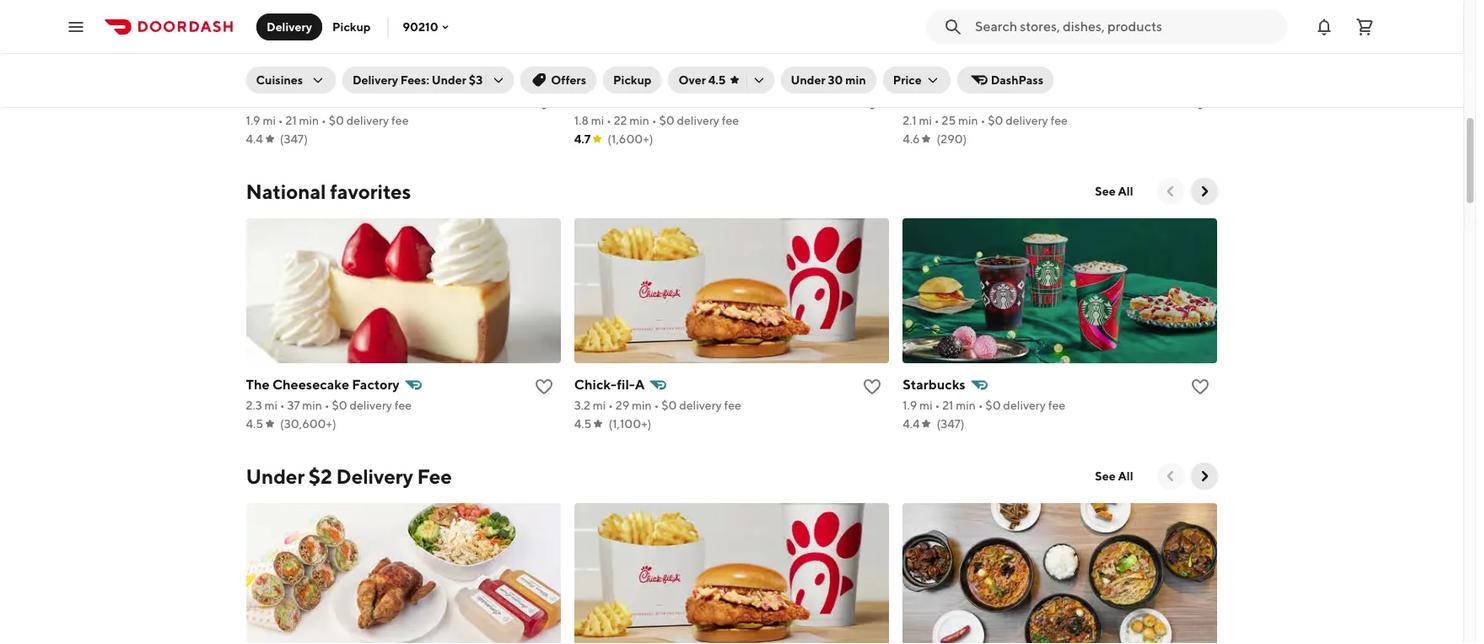 Task type: locate. For each thing, give the bounding box(es) containing it.
chick-
[[575, 377, 617, 393]]

0 vertical spatial delivery
[[267, 20, 312, 33]]

1 vertical spatial see all link
[[1086, 463, 1144, 490]]

delivery right $2
[[336, 465, 413, 489]]

0 items, open order cart image
[[1355, 16, 1376, 37]]

delivery left fees:
[[353, 73, 398, 87]]

$​0 for loco
[[988, 114, 1004, 127]]

factory
[[352, 377, 400, 393]]

1 horizontal spatial pickup
[[614, 73, 652, 87]]

1 horizontal spatial pickup button
[[603, 67, 662, 94]]

1 vertical spatial see all
[[1096, 470, 1134, 484]]

pickup button up 22
[[603, 67, 662, 94]]

4.7
[[575, 132, 591, 146]]

2.3
[[246, 399, 262, 413]]

under left 30
[[791, 73, 826, 87]]

fee for bean
[[722, 114, 739, 127]]

pickup up coffee
[[614, 73, 652, 87]]

2.1 mi • 25 min • $​0 delivery fee
[[903, 114, 1068, 127]]

0 horizontal spatial under
[[246, 465, 305, 489]]

delivery inside button
[[267, 20, 312, 33]]

mi for cheesecake
[[264, 399, 278, 413]]

21
[[286, 114, 297, 127], [943, 399, 954, 413]]

3.2 mi • 29 min • $​0 delivery fee
[[575, 399, 742, 413]]

delivery fees: under $3
[[353, 73, 483, 87]]

1 previous button of carousel image from the top
[[1162, 183, 1179, 200]]

under
[[432, 73, 467, 87], [791, 73, 826, 87], [246, 465, 305, 489]]

1 vertical spatial 1.9
[[903, 399, 918, 413]]

1 horizontal spatial 4.5
[[575, 418, 592, 431]]

1 vertical spatial see
[[1096, 470, 1116, 484]]

delivery
[[267, 20, 312, 33], [353, 73, 398, 87], [336, 465, 413, 489]]

delivery for bean
[[677, 114, 720, 127]]

next button of carousel image
[[1196, 183, 1213, 200], [1196, 468, 1213, 485]]

see all link for national favorites
[[1086, 178, 1144, 205]]

0 vertical spatial see all
[[1096, 185, 1134, 198]]

Store search: begin typing to search for stores available on DoorDash text field
[[976, 17, 1278, 36]]

0 horizontal spatial 4.5
[[246, 418, 263, 431]]

1 horizontal spatial under
[[432, 73, 467, 87]]

a
[[635, 377, 645, 393]]

1 horizontal spatial 4.4
[[903, 418, 920, 431]]

0 vertical spatial next button of carousel image
[[1196, 183, 1213, 200]]

mi for pollo
[[919, 114, 933, 127]]

delivery
[[347, 114, 389, 127], [677, 114, 720, 127], [1006, 114, 1049, 127], [350, 399, 392, 413], [679, 399, 722, 413], [1004, 399, 1046, 413]]

1 horizontal spatial the
[[575, 92, 598, 108]]

starbucks
[[246, 92, 309, 108], [903, 377, 966, 393]]

90210 button
[[403, 20, 452, 33]]

the
[[575, 92, 598, 108], [246, 377, 270, 393]]

2 next button of carousel image from the top
[[1196, 468, 1213, 485]]

2 horizontal spatial under
[[791, 73, 826, 87]]

1 vertical spatial all
[[1119, 470, 1134, 484]]

pickup right delivery button
[[333, 20, 371, 33]]

the up the 1.8
[[575, 92, 598, 108]]

the for the coffee bean & tea leaf
[[575, 92, 598, 108]]

1 vertical spatial the
[[246, 377, 270, 393]]

0 vertical spatial 4.4
[[246, 132, 263, 146]]

(30,600+)
[[280, 418, 336, 431]]

under $2 delivery fee
[[246, 465, 452, 489]]

0 vertical spatial starbucks
[[246, 92, 309, 108]]

0 vertical spatial previous button of carousel image
[[1162, 183, 1179, 200]]

1 see all link from the top
[[1086, 178, 1144, 205]]

2 all from the top
[[1119, 470, 1134, 484]]

0 vertical spatial see
[[1096, 185, 1116, 198]]

under for under 30 min
[[791, 73, 826, 87]]

1 vertical spatial delivery
[[353, 73, 398, 87]]

1 next button of carousel image from the top
[[1196, 183, 1213, 200]]

previous button of carousel image
[[1162, 183, 1179, 200], [1162, 468, 1179, 485]]

3.2
[[575, 399, 591, 413]]

4.5 up tea
[[709, 73, 726, 87]]

0 vertical spatial all
[[1119, 185, 1134, 198]]

pickup button
[[322, 13, 381, 40], [603, 67, 662, 94]]

mi
[[263, 114, 276, 127], [591, 114, 604, 127], [919, 114, 933, 127], [264, 399, 278, 413], [593, 399, 606, 413], [920, 399, 933, 413]]

0 horizontal spatial 21
[[286, 114, 297, 127]]

(347)
[[280, 132, 308, 146], [937, 418, 965, 431]]

0 vertical spatial see all link
[[1086, 178, 1144, 205]]

fee for loco
[[1051, 114, 1068, 127]]

2 previous button of carousel image from the top
[[1162, 468, 1179, 485]]

open menu image
[[66, 16, 86, 37]]

over 4.5
[[679, 73, 726, 87]]

favorites
[[330, 180, 411, 203]]

all for national favorites
[[1119, 185, 1134, 198]]

2 see from the top
[[1096, 470, 1116, 484]]

pickup button left 90210
[[322, 13, 381, 40]]

4.4
[[246, 132, 263, 146], [903, 418, 920, 431]]

tea
[[694, 92, 716, 108]]

1 horizontal spatial (347)
[[937, 418, 965, 431]]

all for under $2 delivery fee
[[1119, 470, 1134, 484]]

4.5 down 3.2
[[575, 418, 592, 431]]

1 vertical spatial starbucks
[[903, 377, 966, 393]]

the up 2.3 at the bottom left
[[246, 377, 270, 393]]

all
[[1119, 185, 1134, 198], [1119, 470, 1134, 484]]

1 see from the top
[[1096, 185, 1116, 198]]

2 see all from the top
[[1096, 470, 1134, 484]]

0 horizontal spatial pickup
[[333, 20, 371, 33]]

0 horizontal spatial the
[[246, 377, 270, 393]]

2 see all link from the top
[[1086, 463, 1144, 490]]

29
[[616, 399, 630, 413]]

1.8 mi • 22 min • $​0 delivery fee
[[575, 114, 739, 127]]

1 vertical spatial next button of carousel image
[[1196, 468, 1213, 485]]

fee
[[392, 114, 409, 127], [722, 114, 739, 127], [1051, 114, 1068, 127], [395, 399, 412, 413], [724, 399, 742, 413], [1049, 399, 1066, 413]]

pickup
[[333, 20, 371, 33], [614, 73, 652, 87]]

see all link
[[1086, 178, 1144, 205], [1086, 463, 1144, 490]]

cuisines
[[256, 73, 303, 87]]

delivery up cuisines button
[[267, 20, 312, 33]]

under left $2
[[246, 465, 305, 489]]

0 horizontal spatial starbucks
[[246, 92, 309, 108]]

1.9
[[246, 114, 260, 127], [903, 399, 918, 413]]

fee
[[417, 465, 452, 489]]

1 vertical spatial 21
[[943, 399, 954, 413]]

0 vertical spatial pickup button
[[322, 13, 381, 40]]

over 4.5 button
[[669, 67, 774, 94]]

see all
[[1096, 185, 1134, 198], [1096, 470, 1134, 484]]

fees:
[[401, 73, 430, 87]]

(1,100+)
[[609, 418, 652, 431]]

under inside button
[[791, 73, 826, 87]]

0 vertical spatial the
[[575, 92, 598, 108]]

price
[[893, 73, 922, 87]]

delivery button
[[257, 13, 322, 40]]

1 vertical spatial 1.9 mi • 21 min • $​0 delivery fee
[[903, 399, 1066, 413]]

under left $3
[[432, 73, 467, 87]]

1 vertical spatial previous button of carousel image
[[1162, 468, 1179, 485]]

0 vertical spatial 1.9 mi • 21 min • $​0 delivery fee
[[246, 114, 409, 127]]

1 vertical spatial 4.4
[[903, 418, 920, 431]]

1 see all from the top
[[1096, 185, 1134, 198]]

next button of carousel image for national favorites
[[1196, 183, 1213, 200]]

bean
[[647, 92, 680, 108]]

0 vertical spatial (347)
[[280, 132, 308, 146]]

0 horizontal spatial (347)
[[280, 132, 308, 146]]

4.5 down 2.3 at the bottom left
[[246, 418, 263, 431]]

the for the cheesecake factory
[[246, 377, 270, 393]]

0 horizontal spatial 1.9
[[246, 114, 260, 127]]

1 all from the top
[[1119, 185, 1134, 198]]

delivery for delivery
[[267, 20, 312, 33]]

min
[[846, 73, 866, 87], [299, 114, 319, 127], [630, 114, 650, 127], [959, 114, 979, 127], [302, 399, 322, 413], [632, 399, 652, 413], [956, 399, 976, 413]]

1.9 mi • 21 min • $​0 delivery fee
[[246, 114, 409, 127], [903, 399, 1066, 413]]

click to add this store to your saved list image for coffee
[[863, 92, 883, 112]]

•
[[278, 114, 283, 127], [322, 114, 327, 127], [607, 114, 612, 127], [652, 114, 657, 127], [935, 114, 940, 127], [981, 114, 986, 127], [280, 399, 285, 413], [325, 399, 330, 413], [608, 399, 613, 413], [654, 399, 659, 413], [935, 399, 940, 413], [979, 399, 984, 413]]

see
[[1096, 185, 1116, 198], [1096, 470, 1116, 484]]

$​0 for bean
[[659, 114, 675, 127]]

37
[[287, 399, 300, 413]]

0 vertical spatial 21
[[286, 114, 297, 127]]

4.5
[[709, 73, 726, 87], [246, 418, 263, 431], [575, 418, 592, 431]]

mi for coffee
[[591, 114, 604, 127]]

click to add this store to your saved list image
[[534, 92, 554, 112], [863, 92, 883, 112], [1191, 92, 1211, 112], [863, 377, 883, 397], [1191, 377, 1211, 397]]

$​0
[[329, 114, 344, 127], [659, 114, 675, 127], [988, 114, 1004, 127], [332, 399, 347, 413], [662, 399, 677, 413], [986, 399, 1001, 413]]

0 vertical spatial 1.9
[[246, 114, 260, 127]]

2 horizontal spatial 4.5
[[709, 73, 726, 87]]

0 horizontal spatial 1.9 mi • 21 min • $​0 delivery fee
[[246, 114, 409, 127]]



Task type: vqa. For each thing, say whether or not it's contained in the screenshot.


Task type: describe. For each thing, give the bounding box(es) containing it.
min inside button
[[846, 73, 866, 87]]

see for national favorites
[[1096, 185, 1116, 198]]

notification bell image
[[1315, 16, 1335, 37]]

mi for fil-
[[593, 399, 606, 413]]

previous button of carousel image for under $2 delivery fee
[[1162, 468, 1179, 485]]

delivery for factory
[[350, 399, 392, 413]]

national favorites link
[[246, 178, 411, 205]]

1 vertical spatial pickup
[[614, 73, 652, 87]]

(1,600+)
[[608, 132, 654, 146]]

over
[[679, 73, 706, 87]]

4.5 inside 'button'
[[709, 73, 726, 87]]

0 vertical spatial pickup
[[333, 20, 371, 33]]

cheesecake
[[273, 377, 349, 393]]

the cheesecake factory
[[246, 377, 400, 393]]

$3
[[469, 73, 483, 87]]

2.1
[[903, 114, 917, 127]]

dashpass
[[991, 73, 1044, 87]]

(290)
[[937, 132, 967, 146]]

2 vertical spatial delivery
[[336, 465, 413, 489]]

1.8
[[575, 114, 589, 127]]

coffee
[[601, 92, 644, 108]]

$​0 for a
[[662, 399, 677, 413]]

click to add this store to your saved list image
[[534, 377, 554, 397]]

el pollo loco
[[903, 92, 985, 108]]

previous button of carousel image for national favorites
[[1162, 183, 1179, 200]]

0 horizontal spatial pickup button
[[322, 13, 381, 40]]

$​0 for factory
[[332, 399, 347, 413]]

0 horizontal spatial 4.4
[[246, 132, 263, 146]]

click to add this store to your saved list image for fil-
[[863, 377, 883, 397]]

el
[[903, 92, 916, 108]]

delivery for loco
[[1006, 114, 1049, 127]]

25
[[942, 114, 956, 127]]

loco
[[954, 92, 985, 108]]

22
[[614, 114, 627, 127]]

4.5 for the cheesecake factory
[[246, 418, 263, 431]]

under 30 min
[[791, 73, 866, 87]]

under $2 delivery fee link
[[246, 463, 452, 490]]

2.3 mi • 37 min • $​0 delivery fee
[[246, 399, 412, 413]]

offers button
[[521, 67, 597, 94]]

price button
[[883, 67, 951, 94]]

the coffee bean & tea leaf
[[575, 92, 747, 108]]

delivery for a
[[679, 399, 722, 413]]

fee for factory
[[395, 399, 412, 413]]

fil-
[[617, 377, 635, 393]]

delivery for delivery fees: under $3
[[353, 73, 398, 87]]

fee for a
[[724, 399, 742, 413]]

1 vertical spatial pickup button
[[603, 67, 662, 94]]

click to add this store to your saved list image for pollo
[[1191, 92, 1211, 112]]

see for under $2 delivery fee
[[1096, 470, 1116, 484]]

1 vertical spatial (347)
[[937, 418, 965, 431]]

4.5 for chick-fil-a
[[575, 418, 592, 431]]

1 horizontal spatial 21
[[943, 399, 954, 413]]

1 horizontal spatial starbucks
[[903, 377, 966, 393]]

see all link for under $2 delivery fee
[[1086, 463, 1144, 490]]

chick-fil-a
[[575, 377, 645, 393]]

1 horizontal spatial 1.9 mi • 21 min • $​0 delivery fee
[[903, 399, 1066, 413]]

under 30 min button
[[781, 67, 877, 94]]

90210
[[403, 20, 439, 33]]

see all for national favorites
[[1096, 185, 1134, 198]]

national
[[246, 180, 326, 203]]

leaf
[[719, 92, 747, 108]]

30
[[828, 73, 843, 87]]

pollo
[[919, 92, 951, 108]]

&
[[682, 92, 691, 108]]

$2
[[309, 465, 332, 489]]

1 horizontal spatial 1.9
[[903, 399, 918, 413]]

cuisines button
[[246, 67, 336, 94]]

national favorites
[[246, 180, 411, 203]]

offers
[[551, 73, 587, 87]]

under for under $2 delivery fee
[[246, 465, 305, 489]]

4.6
[[903, 132, 920, 146]]

dashpass button
[[958, 67, 1054, 94]]

next button of carousel image for under $2 delivery fee
[[1196, 468, 1213, 485]]

see all for under $2 delivery fee
[[1096, 470, 1134, 484]]



